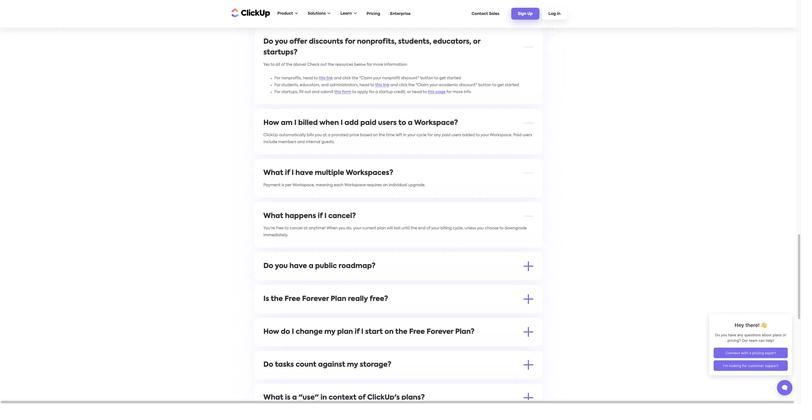 Task type: describe. For each thing, give the bounding box(es) containing it.
you inside we have a 100% satisfaction guarantee. if for any reason, you're not satisfied with your purchase, simply let us know within 30 days and we'll be happy to issue you a full refund.
[[298, 9, 305, 13]]

and up submit
[[322, 83, 329, 87]]

add
[[345, 120, 359, 127]]

0 vertical spatial link
[[327, 76, 333, 80]]

how for how do i change my plan if i start on the free forever plan?
[[264, 329, 280, 336]]

you're
[[264, 227, 275, 230]]

the inside you're free to cancel at anytime! when you do, your current plan will last until the end of your billing cycle, unless you choose to downgrade immediately.
[[411, 227, 418, 230]]

1 vertical spatial link
[[383, 83, 390, 87]]

"freemium"
[[503, 310, 525, 313]]

1 vertical spatial click
[[399, 83, 408, 87]]

upgrade.
[[409, 183, 426, 187]]

clickup image
[[230, 7, 270, 18]]

workspaces?
[[346, 170, 394, 177]]

until
[[402, 227, 410, 230]]

credit,
[[394, 90, 407, 94]]

in inside "link"
[[557, 12, 561, 16]]

cancel?
[[329, 213, 356, 220]]

will
[[387, 227, 393, 230]]

2 vertical spatial head
[[412, 90, 422, 94]]

what for what if i have multiple workspaces?
[[264, 170, 284, 177]]

any inside clickup automatically bills you at a prorated price based on the time left in your cycle for any paid users added to your workspace. paid users include members and internal guests.
[[434, 133, 441, 137]]

my for plan
[[325, 329, 336, 336]]

level
[[426, 310, 435, 313]]

file
[[271, 375, 278, 379]]

plan inside the for sure! this is so much more than a trial. the free forever plan offers an unmatched level of functionality compared to other "freemium" apps. we do this by making money on our paid plans.
[[375, 310, 384, 313]]

forever for than
[[360, 310, 375, 313]]

product button
[[275, 8, 301, 19]]

workspace,
[[293, 183, 315, 187]]

0 horizontal spatial all
[[276, 63, 280, 67]]

for down the academic
[[447, 90, 452, 94]]

i right am
[[295, 120, 297, 127]]

cancel
[[290, 227, 303, 230]]

0 horizontal spatial plan
[[331, 296, 347, 303]]

happy
[[270, 9, 282, 13]]

guests.
[[322, 140, 335, 144]]

for inside we have a 100% satisfaction guarantee. if for any reason, you're not satisfied with your purchase, simply let us know within 30 days and we'll be happy to issue you a full refund.
[[345, 2, 350, 6]]

for sure! this is so much more than a trial. the free forever plan offers an unmatched level of functionality compared to other "freemium" apps. we do this by making money on our paid plans.
[[264, 310, 525, 320]]

price
[[350, 133, 360, 137]]

0 horizontal spatial "claim
[[360, 76, 373, 80]]

a inside clickup automatically bills you at a prorated price based on the time left in your cycle for any paid users added to your workspace. paid users include members and internal guests.
[[328, 133, 331, 137]]

workspace.
[[490, 133, 513, 137]]

do tasks count against my storage?
[[264, 362, 392, 369]]

attachments
[[279, 375, 304, 379]]

context
[[329, 395, 357, 402]]

product
[[278, 12, 293, 15]]

do,
[[347, 227, 353, 230]]

for for for sure! this is so much more than a trial. the free forever plan offers an unmatched level of functionality compared to other "freemium" apps. we do this by making money on our paid plans.
[[264, 310, 270, 313]]

based
[[361, 133, 372, 137]]

for inside clickup automatically bills you at a prorated price based on the time left in your cycle for any paid users added to your workspace. paid users include members and internal guests.
[[428, 133, 433, 137]]

you inside do you offer discounts for nonprofits, students, educators, or startups?
[[275, 38, 288, 45]]

1 horizontal spatial paid
[[361, 120, 377, 127]]

apps.
[[264, 316, 274, 320]]

sure!
[[271, 310, 280, 313]]

care
[[389, 342, 398, 346]]

and left submit
[[312, 90, 320, 94]]

added
[[463, 133, 475, 137]]

plan?
[[456, 329, 475, 336]]

a left startup
[[376, 90, 378, 94]]

really
[[348, 296, 368, 303]]

0 vertical spatial get
[[440, 76, 446, 80]]

members
[[279, 140, 297, 144]]

each
[[334, 183, 344, 187]]

no! file attachments are the only things that affect your team's storage.
[[264, 375, 401, 379]]

0 vertical spatial head
[[303, 76, 313, 80]]

is for per
[[282, 183, 285, 187]]

1 horizontal spatial get
[[498, 83, 504, 87]]

individual
[[389, 183, 408, 187]]

check
[[308, 63, 320, 67]]

1 vertical spatial students,
[[282, 83, 299, 87]]

of inside you're free to cancel at anytime! when you do, your current plan will last until the end of your billing cycle, unless you choose to downgrade immediately.
[[427, 227, 431, 230]]

and down nonprofit
[[391, 83, 398, 87]]

contact sales button
[[469, 9, 502, 18]]

affect
[[350, 375, 362, 379]]

making
[[301, 316, 316, 320]]

cycle, inside you're free to cancel at anytime! when you do, your current plan will last until the end of your billing cycle, unless you choose to downgrade immediately.
[[453, 227, 464, 230]]

this
[[281, 310, 288, 313]]

and inside clickup automatically bills you at a prorated price based on the time left in your cycle for any paid users added to your workspace. paid users include members and internal guests.
[[298, 140, 305, 144]]

how for how am i billed when i add paid users to a workspace?
[[264, 120, 280, 127]]

0 horizontal spatial users
[[379, 120, 397, 127]]

0 horizontal spatial out
[[305, 90, 311, 94]]

on for based
[[373, 133, 378, 137]]

billing inside you're free to cancel at anytime! when you do, your current plan will last until the end of your billing cycle, unless you choose to downgrade immediately.
[[441, 227, 452, 230]]

administrators,
[[330, 83, 359, 87]]

i up created
[[292, 329, 294, 336]]

it
[[320, 277, 323, 280]]

0 horizontal spatial click
[[343, 76, 351, 80]]

sign up
[[518, 12, 533, 16]]

within
[[484, 2, 496, 6]]

0 vertical spatial more
[[374, 63, 384, 67]]

this left form
[[335, 90, 341, 94]]

1 vertical spatial if
[[318, 213, 323, 220]]

us
[[468, 2, 472, 6]]

info
[[464, 90, 472, 94]]

for inside do you offer discounts for nonprofits, students, educators, or startups?
[[345, 38, 356, 45]]

happens
[[285, 213, 316, 220]]

apply
[[358, 90, 369, 94]]

log
[[549, 12, 556, 16]]

discounts
[[309, 38, 344, 45]]

refund.
[[316, 9, 329, 13]]

full
[[309, 9, 315, 13]]

your left "cycle"
[[408, 133, 416, 137]]

clickup automatically bills you at a prorated price based on the time left in your cycle for any paid users added to your workspace. paid users include members and internal guests.
[[264, 133, 533, 144]]

do for do you have a public roadmap?
[[264, 263, 274, 270]]

1 vertical spatial have
[[296, 170, 313, 177]]

a right built
[[336, 342, 339, 346]]

guarantee.
[[319, 2, 340, 6]]

i up when
[[325, 213, 327, 220]]

students, inside do you offer discounts for nonprofits, students, educators, or startups?
[[399, 38, 432, 45]]

1 vertical spatial plan
[[338, 329, 353, 336]]

end
[[419, 227, 426, 230]]

plan,
[[409, 342, 419, 346]]

form
[[342, 90, 352, 94]]

submit
[[321, 90, 334, 94]]

to inside clickup automatically bills you at a prorated price based on the time left in your cycle for any paid users added to your workspace. paid users include members and internal guests.
[[476, 133, 480, 137]]

per
[[286, 183, 292, 187]]

your right affect
[[363, 375, 371, 379]]

a left team,
[[304, 342, 307, 346]]

2 vertical spatial if
[[355, 329, 360, 336]]

this up for startups, fill out and submit this form to apply for a startup credit, or head to this page for more info
[[376, 83, 382, 87]]

pricing
[[367, 12, 380, 16]]

learn button
[[338, 8, 360, 19]]

startups,
[[282, 90, 299, 94]]

we for we have a 100% satisfaction guarantee. if for any reason, you're not satisfied with your purchase, simply let us know within 30 days and we'll be happy to issue you a full refund.
[[264, 2, 270, 6]]

and inside we have a 100% satisfaction guarantee. if for any reason, you're not satisfied with your purchase, simply let us know within 30 days and we'll be happy to issue you a full refund.
[[513, 2, 520, 6]]

we inside the for sure! this is so much more than a trial. the free forever plan offers an unmatched level of functionality compared to other "freemium" apps. we do this by making money on our paid plans.
[[275, 316, 281, 320]]

1 horizontal spatial head
[[360, 83, 370, 87]]

sign up button
[[512, 8, 540, 20]]

what happens if i cancel?
[[264, 213, 356, 220]]

public
[[316, 263, 337, 270]]

0 horizontal spatial an
[[383, 183, 388, 187]]

free?
[[370, 296, 389, 303]]

1 horizontal spatial users
[[452, 133, 462, 137]]

1 vertical spatial discount"
[[460, 83, 478, 87]]

yes to all of the above! check out the resources below for more information:
[[264, 63, 408, 67]]

meaning
[[316, 183, 333, 187]]

learn
[[341, 12, 352, 15]]

0 vertical spatial if
[[285, 170, 290, 177]]

"use"
[[299, 395, 319, 402]]

do you offer discounts for nonprofits, students, educators, or startups?
[[264, 38, 481, 56]]

prorated
[[332, 133, 349, 137]]

this left page
[[428, 90, 435, 94]]

at for i
[[304, 227, 308, 230]]

that
[[341, 375, 349, 379]]

i left add
[[341, 120, 343, 127]]

of right care
[[399, 342, 403, 346]]

than
[[320, 310, 329, 313]]

on inside the for sure! this is so much more than a trial. the free forever plan offers an unmatched level of functionality compared to other "freemium" apps. we do this by making money on our paid plans.
[[331, 316, 336, 320]]

what for what happens if i cancel?
[[264, 213, 284, 220]]

a left 100%
[[281, 2, 284, 6]]

free for plan
[[410, 329, 425, 336]]

know
[[473, 2, 483, 6]]

here link
[[324, 277, 332, 280]]

your right do,
[[354, 227, 362, 230]]

issue
[[288, 9, 297, 13]]

log in link
[[542, 8, 568, 20]]

of inside the for sure! this is so much more than a trial. the free forever plan offers an unmatched level of functionality compared to other "freemium" apps. we do this by making money on our paid plans.
[[436, 310, 439, 313]]

is for a
[[285, 395, 291, 402]]

educators, inside do you offer discounts for nonprofits, students, educators, or startups?
[[434, 38, 472, 45]]

clickup
[[264, 133, 278, 137]]

plans.
[[353, 316, 365, 320]]

you up certainly
[[275, 263, 288, 270]]

this up submit
[[319, 76, 326, 80]]

am
[[281, 120, 293, 127]]

offers
[[385, 310, 396, 313]]

1 vertical spatial cycle,
[[420, 342, 430, 346]]



Task type: locate. For each thing, give the bounding box(es) containing it.
2 horizontal spatial more
[[453, 90, 463, 94]]

have
[[271, 2, 280, 6], [296, 170, 313, 177], [290, 263, 307, 270]]

forever up payment on the bottom
[[427, 329, 454, 336]]

forever
[[302, 296, 329, 303], [360, 310, 375, 313], [427, 329, 454, 336]]

startup
[[379, 90, 393, 94]]

do inside do you offer discounts for nonprofits, students, educators, or startups?
[[264, 38, 274, 45]]

0 vertical spatial plan
[[378, 227, 386, 230]]

for right "cycle"
[[428, 133, 433, 137]]

i left start
[[362, 329, 364, 336]]

much
[[298, 310, 308, 313]]

2 how from the top
[[264, 329, 280, 336]]

1 horizontal spatial billing
[[441, 227, 452, 230]]

satisfied
[[394, 2, 410, 6]]

users up time
[[379, 120, 397, 127]]

your right end
[[432, 227, 440, 230]]

fill
[[300, 90, 304, 94]]

2 vertical spatial do
[[264, 362, 274, 369]]

3 do from the top
[[264, 362, 274, 369]]

internal
[[306, 140, 321, 144]]

my for storage?
[[347, 362, 358, 369]]

a left full
[[306, 9, 308, 13]]

a inside the for sure! this is so much more than a trial. the free forever plan offers an unmatched level of functionality compared to other "freemium" apps. we do this by making money on our paid plans.
[[330, 310, 333, 313]]

we left certainly
[[264, 277, 270, 280]]

0 horizontal spatial more
[[309, 310, 319, 313]]

0 vertical spatial students,
[[399, 38, 432, 45]]

1 vertical spatial get
[[498, 83, 504, 87]]

2 what from the top
[[264, 213, 284, 220]]

0 horizontal spatial at
[[304, 227, 308, 230]]

to
[[283, 9, 287, 13], [271, 63, 275, 67], [314, 76, 318, 80], [435, 76, 439, 80], [371, 83, 375, 87], [493, 83, 497, 87], [353, 90, 357, 94], [423, 90, 427, 94], [399, 120, 407, 127], [476, 133, 480, 137], [285, 227, 289, 230], [500, 227, 504, 230], [487, 310, 491, 313], [375, 342, 379, 346]]

start
[[366, 329, 383, 336]]

we up be
[[264, 2, 270, 6]]

2 horizontal spatial paid
[[442, 133, 451, 137]]

sales
[[489, 12, 500, 16]]

0 vertical spatial cycle,
[[453, 227, 464, 230]]

unless
[[465, 227, 477, 230]]

0 vertical spatial in
[[557, 12, 561, 16]]

plan up trial.
[[331, 296, 347, 303]]

1 what from the top
[[264, 170, 284, 177]]

we for we certainly do! you can find it here .
[[264, 277, 270, 280]]

an inside the for sure! this is so much more than a trial. the free forever plan offers an unmatched level of functionality compared to other "freemium" apps. we do this by making money on our paid plans.
[[397, 310, 402, 313]]

any down workspace?
[[434, 133, 441, 137]]

2 vertical spatial we
[[275, 316, 281, 320]]

anytime!
[[309, 227, 326, 230]]

in right left in the top of the page
[[404, 133, 407, 137]]

2 horizontal spatial if
[[355, 329, 360, 336]]

an right the requires
[[383, 183, 388, 187]]

paid inside clickup automatically bills you at a prorated price based on the time left in your cycle for any paid users added to your workspace. paid users include members and internal guests.
[[442, 133, 451, 137]]

1 vertical spatial in
[[404, 133, 407, 137]]

to inside we have a 100% satisfaction guarantee. if for any reason, you're not satisfied with your purchase, simply let us know within 30 days and we'll be happy to issue you a full refund.
[[283, 9, 287, 13]]

1 vertical spatial button
[[479, 83, 492, 87]]

resources
[[335, 63, 354, 67]]

certainly
[[271, 277, 288, 280]]

1 horizontal spatial click
[[399, 83, 408, 87]]

head down check
[[303, 76, 313, 80]]

forever up the than
[[302, 296, 329, 303]]

of down startups?
[[281, 63, 285, 67]]

cycle
[[417, 133, 427, 137]]

0 horizontal spatial any
[[351, 2, 358, 6]]

your
[[420, 2, 429, 6], [373, 76, 382, 80], [430, 83, 438, 87], [408, 133, 416, 137], [481, 133, 489, 137], [354, 227, 362, 230], [432, 227, 440, 230], [363, 375, 371, 379]]

2 vertical spatial what
[[264, 395, 284, 402]]

storage.
[[386, 375, 401, 379]]

free up so
[[285, 296, 301, 303]]

forever for i
[[427, 329, 454, 336]]

when
[[327, 227, 338, 230]]

2 vertical spatial on
[[385, 329, 394, 336]]

this link link up startup
[[376, 83, 390, 87]]

1 vertical spatial at
[[304, 227, 308, 230]]

details.
[[458, 342, 472, 346]]

storage?
[[360, 362, 392, 369]]

the
[[286, 63, 293, 67], [328, 63, 335, 67], [352, 76, 359, 80], [409, 83, 415, 87], [379, 133, 386, 137], [411, 227, 418, 230], [271, 296, 283, 303], [396, 329, 408, 336], [312, 375, 318, 379]]

1 vertical spatial what
[[264, 213, 284, 220]]

simply
[[449, 2, 461, 6]]

plan left offers on the left bottom of page
[[375, 310, 384, 313]]

payment is per workspace, meaning each workspace requires an individual upgrade.
[[264, 183, 426, 187]]

1 vertical spatial how
[[264, 329, 280, 336]]

my up affect
[[347, 362, 358, 369]]

1 vertical spatial we
[[264, 277, 270, 280]]

1 vertical spatial nonprofits,
[[282, 76, 302, 80]]

0 vertical spatial paid
[[361, 120, 377, 127]]

we have a 100% satisfaction guarantee. if for any reason, you're not satisfied with your purchase, simply let us know within 30 days and we'll be happy to issue you a full refund.
[[264, 2, 530, 13]]

with
[[411, 2, 419, 6]]

team,
[[308, 342, 319, 346]]

you left do,
[[339, 227, 346, 230]]

this inside the for sure! this is so much more than a trial. the free forever plan offers an unmatched level of functionality compared to other "freemium" apps. we do this by making money on our paid plans.
[[288, 316, 295, 320]]

0 vertical spatial plan
[[331, 296, 347, 303]]

do up startups?
[[264, 38, 274, 45]]

this form link
[[335, 90, 352, 94]]

of right end
[[427, 227, 431, 230]]

0 vertical spatial free
[[285, 296, 301, 303]]

0 horizontal spatial if
[[285, 170, 290, 177]]

on inside clickup automatically bills you at a prorated price based on the time left in your cycle for any paid users added to your workspace. paid users include members and internal guests.
[[373, 133, 378, 137]]

here
[[324, 277, 332, 280]]

have up we certainly do! you can find it here .
[[290, 263, 307, 270]]

0 horizontal spatial link
[[327, 76, 333, 80]]

1 horizontal spatial in
[[404, 133, 407, 137]]

1 vertical spatial "claim
[[416, 83, 429, 87]]

this link link for for nonprofits, head to
[[319, 76, 333, 80]]

what
[[264, 170, 284, 177], [264, 213, 284, 220], [264, 395, 284, 402]]

how do i change my plan if i start on the free forever plan?
[[264, 329, 475, 336]]

in right log
[[557, 12, 561, 16]]

for startups, fill out and submit this form to apply for a startup credit, or head to this page for more info
[[275, 90, 472, 94]]

a up can
[[309, 263, 314, 270]]

0 vertical spatial billing
[[441, 227, 452, 230]]

tasks
[[275, 362, 294, 369]]

0 vertical spatial discount"
[[402, 76, 420, 80]]

change
[[296, 329, 323, 336]]

left
[[396, 133, 403, 137]]

0 horizontal spatial button
[[421, 76, 434, 80]]

paid inside the for sure! this is so much more than a trial. the free forever plan offers an unmatched level of functionality compared to other "freemium" apps. we do this by making money on our paid plans.
[[344, 316, 353, 320]]

compared
[[466, 310, 486, 313]]

downgrade
[[505, 227, 527, 230]]

you inside clickup automatically bills you at a prorated price based on the time left in your cycle for any paid users added to your workspace. paid users include members and internal guests.
[[315, 133, 322, 137]]

pricing link
[[364, 9, 383, 18]]

for inside the for sure! this is so much more than a trial. the free forever plan offers an unmatched level of functionality compared to other "freemium" apps. we do this by making money on our paid plans.
[[264, 310, 270, 313]]

0 horizontal spatial started
[[447, 76, 461, 80]]

2 horizontal spatial head
[[412, 90, 422, 94]]

you right unless
[[477, 227, 484, 230]]

once
[[264, 342, 274, 346]]

i up workspace,
[[292, 170, 294, 177]]

2 vertical spatial have
[[290, 263, 307, 270]]

1 horizontal spatial started
[[505, 83, 519, 87]]

1 vertical spatial do
[[281, 329, 290, 336]]

free inside the for sure! this is so much more than a trial. the free forever plan offers an unmatched level of functionality compared to other "freemium" apps. we do this by making money on our paid plans.
[[351, 310, 359, 313]]

the inside clickup automatically bills you at a prorated price based on the time left in your cycle for any paid users added to your workspace. paid users include members and internal guests.
[[379, 133, 386, 137]]

for right apply on the left top of page
[[369, 90, 375, 94]]

this link link up submit
[[319, 76, 333, 80]]

2 horizontal spatial users
[[523, 133, 533, 137]]

what for what is a "use" in context of clickup's plans?
[[264, 395, 284, 402]]

find
[[312, 277, 319, 280]]

on up care
[[385, 329, 394, 336]]

your inside we have a 100% satisfaction guarantee. if for any reason, you're not satisfied with your purchase, simply let us know within 30 days and we'll be happy to issue you a full refund.
[[420, 2, 429, 6]]

do up 'no!'
[[264, 362, 274, 369]]

at up guests. at top
[[323, 133, 327, 137]]

head right the credit,
[[412, 90, 422, 94]]

1 horizontal spatial "claim
[[416, 83, 429, 87]]

count
[[296, 362, 317, 369]]

in inside clickup automatically bills you at a prorated price based on the time left in your cycle for any paid users added to your workspace. paid users include members and internal guests.
[[404, 133, 407, 137]]

log in
[[549, 12, 561, 16]]

head
[[303, 76, 313, 80], [360, 83, 370, 87], [412, 90, 422, 94]]

1 vertical spatial any
[[434, 133, 441, 137]]

2 horizontal spatial on
[[385, 329, 394, 336]]

payment
[[264, 183, 281, 187]]

my up built
[[325, 329, 336, 336]]

for nonprofits, head to this link and click the "claim your nonprofit discount" button to get started
[[275, 76, 461, 80]]

a left "use" on the left bottom of page
[[293, 395, 297, 402]]

0 vertical spatial we
[[264, 2, 270, 6]]

0 horizontal spatial head
[[303, 76, 313, 80]]

0 vertical spatial forever
[[302, 296, 329, 303]]

do inside the for sure! this is so much more than a trial. the free forever plan offers an unmatched level of functionality compared to other "freemium" apps. we do this by making money on our paid plans.
[[282, 316, 287, 320]]

of right the context
[[359, 395, 366, 402]]

once you've created a team, we built a handy billing area to take care of all plan, cycle, and payment details.
[[264, 342, 472, 346]]

"claim up this page link
[[416, 83, 429, 87]]

1 vertical spatial educators,
[[300, 83, 321, 87]]

paid
[[514, 133, 522, 137]]

trial.
[[334, 310, 342, 313]]

page
[[436, 90, 446, 94]]

if
[[341, 2, 344, 6]]

satisfaction
[[296, 2, 318, 6]]

1 horizontal spatial at
[[323, 133, 327, 137]]

0 horizontal spatial cycle,
[[420, 342, 430, 346]]

for students, educators, and administrators, head to this link and click the "claim your academic discount" button to get started
[[275, 83, 519, 87]]

paid down the
[[344, 316, 353, 320]]

all right yes
[[276, 63, 280, 67]]

a up guests. at top
[[328, 133, 331, 137]]

2 do from the top
[[264, 263, 274, 270]]

multiple
[[315, 170, 345, 177]]

we down sure!
[[275, 316, 281, 320]]

1 vertical spatial or
[[408, 90, 411, 94]]

1 horizontal spatial this link link
[[376, 83, 390, 87]]

for for for startups, fill out and submit this form to apply for a startup credit, or head to this page for more info
[[275, 90, 281, 94]]

on
[[373, 133, 378, 137], [331, 316, 336, 320], [385, 329, 394, 336]]

more left "info"
[[453, 90, 463, 94]]

free up plan,
[[410, 329, 425, 336]]

0 horizontal spatial billing
[[353, 342, 364, 346]]

0 vertical spatial how
[[264, 120, 280, 127]]

created
[[288, 342, 303, 346]]

1 horizontal spatial if
[[318, 213, 323, 220]]

1 vertical spatial started
[[505, 83, 519, 87]]

3 what from the top
[[264, 395, 284, 402]]

1 horizontal spatial forever
[[360, 310, 375, 313]]

at inside you're free to cancel at anytime! when you do, your current plan will last until the end of your billing cycle, unless you choose to downgrade immediately.
[[304, 227, 308, 230]]

have up workspace,
[[296, 170, 313, 177]]

0 vertical spatial this link link
[[319, 76, 333, 80]]

what down file
[[264, 395, 284, 402]]

nonprofit
[[383, 76, 401, 80]]

users right paid
[[523, 133, 533, 137]]

for right if
[[345, 2, 350, 6]]

not
[[387, 2, 393, 6]]

billing left area
[[353, 342, 364, 346]]

on left our
[[331, 316, 336, 320]]

for up resources
[[345, 38, 356, 45]]

in right "use" on the left bottom of page
[[321, 395, 327, 402]]

link
[[327, 76, 333, 80], [383, 83, 390, 87]]

free for much
[[351, 310, 359, 313]]

how am i billed when i add paid users to a workspace?
[[264, 120, 458, 127]]

1 vertical spatial free
[[351, 310, 359, 313]]

your left workspace.
[[481, 133, 489, 137]]

you up startups?
[[275, 38, 288, 45]]

0 horizontal spatial free
[[285, 296, 301, 303]]

and down automatically at the left top of the page
[[298, 140, 305, 144]]

link up startup
[[383, 83, 390, 87]]

0 horizontal spatial forever
[[302, 296, 329, 303]]

1 horizontal spatial or
[[474, 38, 481, 45]]

0 vertical spatial do
[[264, 38, 274, 45]]

cycle, right plan,
[[420, 342, 430, 346]]

do you have a public roadmap?
[[264, 263, 376, 270]]

plans?
[[402, 395, 425, 402]]

how up the clickup
[[264, 120, 280, 127]]

0 horizontal spatial discount"
[[402, 76, 420, 80]]

we inside we have a 100% satisfaction guarantee. if for any reason, you're not satisfied with your purchase, simply let us know within 30 days and we'll be happy to issue you a full refund.
[[264, 2, 270, 6]]

is inside the for sure! this is so much more than a trial. the free forever plan offers an unmatched level of functionality compared to other "freemium" apps. we do this by making money on our paid plans.
[[289, 310, 291, 313]]

if up anytime!
[[318, 213, 323, 220]]

do up certainly
[[264, 263, 274, 270]]

1 do from the top
[[264, 38, 274, 45]]

1 horizontal spatial an
[[397, 310, 402, 313]]

on right based
[[373, 133, 378, 137]]

this link link for for students, educators, and administrators, head to
[[376, 83, 390, 87]]

do down this
[[282, 316, 287, 320]]

0 horizontal spatial in
[[321, 395, 327, 402]]

all left plan,
[[404, 342, 408, 346]]

academic
[[439, 83, 459, 87]]

0 vertical spatial button
[[421, 76, 434, 80]]

0 vertical spatial "claim
[[360, 76, 373, 80]]

what if i have multiple workspaces?
[[264, 170, 394, 177]]

your up this page link
[[430, 83, 438, 87]]

0 horizontal spatial get
[[440, 76, 446, 80]]

this left by on the left of the page
[[288, 316, 295, 320]]

paid
[[361, 120, 377, 127], [442, 133, 451, 137], [344, 316, 353, 320]]

clickup's
[[368, 395, 400, 402]]

or inside do you offer discounts for nonprofits, students, educators, or startups?
[[474, 38, 481, 45]]

do!
[[289, 277, 295, 280]]

2 vertical spatial free
[[410, 329, 425, 336]]

0 horizontal spatial or
[[408, 90, 411, 94]]

you're free to cancel at anytime! when you do, your current plan will last until the end of your billing cycle, unless you choose to downgrade immediately.
[[264, 227, 527, 237]]

cycle, left unless
[[453, 227, 464, 230]]

do for do tasks count against my storage?
[[264, 362, 274, 369]]

if up per
[[285, 170, 290, 177]]

1 horizontal spatial on
[[373, 133, 378, 137]]

do
[[282, 316, 287, 320], [281, 329, 290, 336]]

1 horizontal spatial button
[[479, 83, 492, 87]]

for right below
[[367, 63, 373, 67]]

have inside we have a 100% satisfaction guarantee. if for any reason, you're not satisfied with your purchase, simply let us know within 30 days and we'll be happy to issue you a full refund.
[[271, 2, 280, 6]]

to inside the for sure! this is so much more than a trial. the free forever plan offers an unmatched level of functionality compared to other "freemium" apps. we do this by making money on our paid plans.
[[487, 310, 491, 313]]

can
[[304, 277, 311, 280]]

out right check
[[321, 63, 327, 67]]

more inside the for sure! this is so much more than a trial. the free forever plan offers an unmatched level of functionality compared to other "freemium" apps. we do this by making money on our paid plans.
[[309, 310, 319, 313]]

0 horizontal spatial educators,
[[300, 83, 321, 87]]

0 vertical spatial is
[[282, 183, 285, 187]]

0 vertical spatial out
[[321, 63, 327, 67]]

"claim up apply on the left top of page
[[360, 76, 373, 80]]

1 vertical spatial on
[[331, 316, 336, 320]]

free up plans.
[[351, 310, 359, 313]]

plan left will
[[378, 227, 386, 230]]

billing left unless
[[441, 227, 452, 230]]

what up payment
[[264, 170, 284, 177]]

an right offers on the left bottom of page
[[397, 310, 402, 313]]

2 horizontal spatial in
[[557, 12, 561, 16]]

plan
[[331, 296, 347, 303], [375, 310, 384, 313]]

0 horizontal spatial nonprofits,
[[282, 76, 302, 80]]

we certainly do! you can find it here .
[[264, 277, 333, 280]]

0 vertical spatial click
[[343, 76, 351, 80]]

functionality
[[440, 310, 465, 313]]

1 horizontal spatial plan
[[378, 227, 386, 230]]

you're
[[374, 2, 386, 6]]

by
[[296, 316, 300, 320]]

is left per
[[282, 183, 285, 187]]

forever up plans.
[[360, 310, 375, 313]]

2 vertical spatial in
[[321, 395, 327, 402]]

forever inside the for sure! this is so much more than a trial. the free forever plan offers an unmatched level of functionality compared to other "freemium" apps. we do this by making money on our paid plans.
[[360, 310, 375, 313]]

out right fill
[[305, 90, 311, 94]]

plan inside you're free to cancel at anytime! when you do, your current plan will last until the end of your billing cycle, unless you choose to downgrade immediately.
[[378, 227, 386, 230]]

automatically
[[279, 133, 306, 137]]

for
[[345, 2, 350, 6], [345, 38, 356, 45], [367, 63, 373, 67], [369, 90, 375, 94], [447, 90, 452, 94], [428, 133, 433, 137]]

0 vertical spatial all
[[276, 63, 280, 67]]

contact sales
[[472, 12, 500, 16]]

and up administrators,
[[334, 76, 342, 80]]

immediately.
[[264, 233, 288, 237]]

paid down workspace?
[[442, 133, 451, 137]]

0 vertical spatial an
[[383, 183, 388, 187]]

0 vertical spatial at
[[323, 133, 327, 137]]

1 vertical spatial this link link
[[376, 83, 390, 87]]

billed
[[299, 120, 318, 127]]

or
[[474, 38, 481, 45], [408, 90, 411, 94]]

click
[[343, 76, 351, 80], [399, 83, 408, 87]]

let
[[462, 2, 467, 6]]

nonprofits,
[[357, 38, 397, 45], [282, 76, 302, 80]]

1 horizontal spatial all
[[404, 342, 408, 346]]

any inside we have a 100% satisfaction guarantee. if for any reason, you're not satisfied with your purchase, simply let us know within 30 days and we'll be happy to issue you a full refund.
[[351, 2, 358, 6]]

your left nonprofit
[[373, 76, 382, 80]]

on for start
[[385, 329, 394, 336]]

for for for nonprofits, head to this link and click the "claim your nonprofit discount" button to get started
[[275, 76, 281, 80]]

requires
[[367, 183, 382, 187]]

1 how from the top
[[264, 120, 280, 127]]

0 vertical spatial nonprofits,
[[357, 38, 397, 45]]

do for do you offer discounts for nonprofits, students, educators, or startups?
[[264, 38, 274, 45]]

of right level
[[436, 310, 439, 313]]

for for for students, educators, and administrators, head to this link and click the "claim your academic discount" button to get started
[[275, 83, 281, 87]]

up
[[528, 12, 533, 16]]

a up clickup automatically bills you at a prorated price based on the time left in your cycle for any paid users added to your workspace. paid users include members and internal guests.
[[408, 120, 413, 127]]

discount" up for students, educators, and administrators, head to this link and click the "claim your academic discount" button to get started
[[402, 76, 420, 80]]

nonprofits, inside do you offer discounts for nonprofits, students, educators, or startups?
[[357, 38, 397, 45]]

information:
[[385, 63, 408, 67]]

1 vertical spatial forever
[[360, 310, 375, 313]]

0 horizontal spatial my
[[325, 329, 336, 336]]

at inside clickup automatically bills you at a prorated price based on the time left in your cycle for any paid users added to your workspace. paid users include members and internal guests.
[[323, 133, 327, 137]]

1 vertical spatial plan
[[375, 310, 384, 313]]

how up once
[[264, 329, 280, 336]]

and left payment on the bottom
[[431, 342, 439, 346]]

100%
[[285, 2, 295, 6]]

at for billed
[[323, 133, 327, 137]]



Task type: vqa. For each thing, say whether or not it's contained in the screenshot.
if to the left
yes



